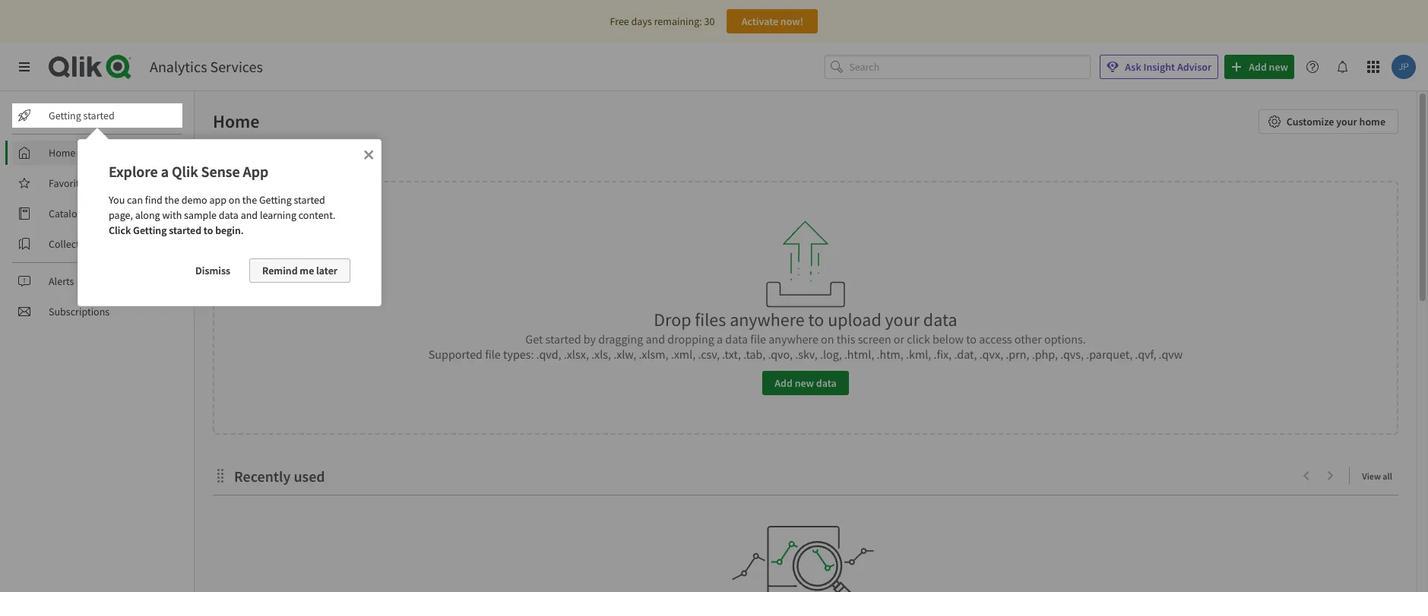 Task type: describe. For each thing, give the bounding box(es) containing it.
or
[[894, 331, 905, 347]]

started down with
[[169, 223, 202, 237]]

dismiss button
[[183, 258, 243, 283]]

.qvw
[[1159, 347, 1183, 362]]

analytics services
[[150, 57, 263, 76]]

collections
[[49, 237, 98, 251]]

30
[[704, 14, 715, 28]]

content.
[[299, 208, 336, 222]]

× dialog
[[78, 139, 382, 306]]

catalog link
[[12, 201, 182, 226]]

.dat,
[[955, 347, 977, 362]]

Search text field
[[849, 55, 1091, 79]]

recently used link
[[234, 467, 331, 486]]

alerts link
[[12, 269, 182, 293]]

demo
[[181, 193, 207, 207]]

services
[[210, 57, 263, 76]]

remind
[[262, 264, 298, 277]]

explore
[[109, 162, 158, 181]]

.xlsm,
[[639, 347, 669, 362]]

data up .fix,
[[924, 308, 958, 331]]

new
[[795, 376, 814, 390]]

alerts
[[49, 274, 74, 288]]

dragging
[[599, 331, 643, 347]]

home
[[1360, 115, 1386, 128]]

1 vertical spatial getting
[[259, 193, 292, 207]]

activate
[[742, 14, 779, 28]]

activate now! link
[[727, 9, 818, 33]]

can
[[127, 193, 143, 207]]

free
[[610, 14, 629, 28]]

.log,
[[820, 347, 842, 362]]

data right .csv,
[[725, 331, 748, 347]]

.tab,
[[744, 347, 766, 362]]

.qvx,
[[980, 347, 1004, 362]]

.csv,
[[698, 347, 720, 362]]

1 horizontal spatial file
[[751, 331, 766, 347]]

get
[[526, 331, 543, 347]]

ask
[[1125, 60, 1142, 74]]

data inside button
[[816, 376, 837, 390]]

qlik
[[172, 162, 198, 181]]

drop
[[654, 308, 691, 331]]

you can find the demo app on the getting started page, along with sample data and learning content. click getting started to begin.
[[109, 193, 338, 237]]

on inside the drop files anywhere to upload your data get started by dragging and dropping a data file anywhere on this screen or click below to access other options. supported file types: .qvd, .xlsx, .xls, .xlw, .xlsm, .xml, .csv, .txt, .tab, .qvo, .skv, .log, .html, .htm, .kml, .fix, .dat, .qvx, .prn, .php, .qvs, .parquet, .qvf, .qvw
[[821, 331, 834, 347]]

.qvo,
[[768, 347, 793, 362]]

types:
[[503, 347, 534, 362]]

move collection image
[[213, 468, 228, 483]]

begin.
[[215, 223, 244, 237]]

add
[[775, 376, 793, 390]]

options.
[[1045, 331, 1086, 347]]

remaining:
[[654, 14, 702, 28]]

.qvf,
[[1135, 347, 1157, 362]]

.xls,
[[592, 347, 611, 362]]

.qvd,
[[536, 347, 562, 362]]

with
[[162, 208, 182, 222]]

me
[[300, 264, 314, 277]]

1 the from the left
[[165, 193, 179, 207]]

2 horizontal spatial to
[[966, 331, 977, 347]]

×
[[363, 143, 374, 164]]

on inside you can find the demo app on the getting started page, along with sample data and learning content. click getting started to begin.
[[229, 193, 240, 207]]

2 the from the left
[[242, 193, 257, 207]]

explore a qlik sense app
[[109, 162, 269, 181]]

below
[[933, 331, 964, 347]]

insight
[[1144, 60, 1175, 74]]

.xlw,
[[614, 347, 636, 362]]

getting inside navigation pane element
[[49, 109, 81, 122]]

other
[[1015, 331, 1042, 347]]

ask insight advisor
[[1125, 60, 1212, 74]]

access
[[979, 331, 1012, 347]]

catalog
[[49, 207, 83, 220]]

.skv,
[[795, 347, 818, 362]]

.htm,
[[877, 347, 904, 362]]

later
[[316, 264, 338, 277]]

ask insight advisor button
[[1100, 55, 1219, 79]]

files
[[695, 308, 726, 331]]

by
[[584, 331, 596, 347]]

click
[[907, 331, 930, 347]]

.xlsx,
[[564, 347, 589, 362]]

used
[[294, 467, 325, 486]]

getting started
[[49, 109, 115, 122]]

.parquet,
[[1087, 347, 1133, 362]]

1 horizontal spatial home
[[213, 109, 260, 133]]



Task type: vqa. For each thing, say whether or not it's contained in the screenshot.
7th Move image from the bottom of the page
no



Task type: locate. For each thing, give the bounding box(es) containing it.
1 horizontal spatial the
[[242, 193, 257, 207]]

upload
[[828, 308, 882, 331]]

main content
[[189, 91, 1429, 592]]

to left this
[[809, 308, 824, 331]]

0 horizontal spatial home
[[49, 146, 75, 160]]

1 vertical spatial a
[[717, 331, 723, 347]]

remind me later
[[262, 264, 338, 277]]

0 horizontal spatial to
[[204, 223, 213, 237]]

supported
[[429, 347, 483, 362]]

0 vertical spatial getting
[[49, 109, 81, 122]]

subscriptions link
[[12, 300, 182, 324]]

0 vertical spatial a
[[161, 162, 169, 181]]

anywhere left .log,
[[769, 331, 819, 347]]

subscriptions
[[49, 305, 110, 319]]

getting started link
[[12, 103, 182, 128]]

1 horizontal spatial to
[[809, 308, 824, 331]]

your up .htm,
[[885, 308, 920, 331]]

0 vertical spatial home
[[213, 109, 260, 133]]

and inside you can find the demo app on the getting started page, along with sample data and learning content. click getting started to begin.
[[241, 208, 258, 222]]

1 vertical spatial your
[[885, 308, 920, 331]]

0 horizontal spatial and
[[241, 208, 258, 222]]

1 vertical spatial home
[[49, 146, 75, 160]]

all
[[1383, 471, 1393, 482]]

started up home link on the top
[[83, 109, 115, 122]]

remind me later button
[[249, 258, 350, 283]]

view all
[[1363, 471, 1393, 482]]

getting up learning
[[259, 193, 292, 207]]

.fix,
[[934, 347, 952, 362]]

getting
[[49, 109, 81, 122], [259, 193, 292, 207], [133, 223, 167, 237]]

view
[[1363, 471, 1381, 482]]

home
[[213, 109, 260, 133], [49, 146, 75, 160]]

dropping
[[668, 331, 714, 347]]

.php,
[[1032, 347, 1058, 362]]

along
[[135, 208, 160, 222]]

a left qlik
[[161, 162, 169, 181]]

started inside the drop files anywhere to upload your data get started by dragging and dropping a data file anywhere on this screen or click below to access other options. supported file types: .qvd, .xlsx, .xls, .xlw, .xlsm, .xml, .csv, .txt, .tab, .qvo, .skv, .log, .html, .htm, .kml, .fix, .dat, .qvx, .prn, .php, .qvs, .parquet, .qvf, .qvw
[[546, 331, 581, 347]]

0 horizontal spatial on
[[229, 193, 240, 207]]

app
[[243, 162, 269, 181]]

a inside × dialog
[[161, 162, 169, 181]]

0 horizontal spatial a
[[161, 162, 169, 181]]

on left this
[[821, 331, 834, 347]]

started
[[83, 109, 115, 122], [294, 193, 325, 207], [169, 223, 202, 237], [546, 331, 581, 347]]

a right dropping
[[717, 331, 723, 347]]

started inside the getting started link
[[83, 109, 115, 122]]

.qvs,
[[1061, 347, 1084, 362]]

file left types:
[[485, 347, 501, 362]]

and
[[241, 208, 258, 222], [646, 331, 665, 347]]

getting up home link on the top
[[49, 109, 81, 122]]

now!
[[781, 14, 804, 28]]

sample
[[184, 208, 217, 222]]

main content containing home
[[189, 91, 1429, 592]]

1 vertical spatial and
[[646, 331, 665, 347]]

your left home
[[1337, 115, 1358, 128]]

0 horizontal spatial your
[[885, 308, 920, 331]]

recently
[[234, 467, 291, 486]]

.xml,
[[671, 347, 696, 362]]

1 horizontal spatial and
[[646, 331, 665, 347]]

add new data button
[[763, 371, 849, 395]]

the
[[165, 193, 179, 207], [242, 193, 257, 207]]

started left by
[[546, 331, 581, 347]]

.html,
[[845, 347, 875, 362]]

to down sample
[[204, 223, 213, 237]]

recently used
[[234, 467, 325, 486]]

favorites link
[[12, 171, 182, 195]]

1 horizontal spatial on
[[821, 331, 834, 347]]

file left .qvo,
[[751, 331, 766, 347]]

advisor
[[1178, 60, 1212, 74]]

free days remaining: 30
[[610, 14, 715, 28]]

activate now!
[[742, 14, 804, 28]]

home up the favorites
[[49, 146, 75, 160]]

you
[[109, 193, 125, 207]]

data right "new" at the bottom
[[816, 376, 837, 390]]

your
[[1337, 115, 1358, 128], [885, 308, 920, 331]]

collections link
[[12, 232, 182, 256]]

to inside you can find the demo app on the getting started page, along with sample data and learning content. click getting started to begin.
[[204, 223, 213, 237]]

1 vertical spatial on
[[821, 331, 834, 347]]

.kml,
[[906, 347, 932, 362]]

.txt,
[[722, 347, 741, 362]]

0 horizontal spatial file
[[485, 347, 501, 362]]

and left .xml,
[[646, 331, 665, 347]]

close sidebar menu image
[[18, 61, 30, 73]]

0 vertical spatial your
[[1337, 115, 1358, 128]]

customize your home button
[[1259, 109, 1399, 134]]

2 vertical spatial getting
[[133, 223, 167, 237]]

0 vertical spatial and
[[241, 208, 258, 222]]

data up begin.
[[219, 208, 239, 222]]

drop files anywhere to upload your data get started by dragging and dropping a data file anywhere on this screen or click below to access other options. supported file types: .qvd, .xlsx, .xls, .xlw, .xlsm, .xml, .csv, .txt, .tab, .qvo, .skv, .log, .html, .htm, .kml, .fix, .dat, .qvx, .prn, .php, .qvs, .parquet, .qvf, .qvw
[[429, 308, 1183, 362]]

a
[[161, 162, 169, 181], [717, 331, 723, 347]]

and inside the drop files anywhere to upload your data get started by dragging and dropping a data file anywhere on this screen or click below to access other options. supported file types: .qvd, .xlsx, .xls, .xlw, .xlsm, .xml, .csv, .txt, .tab, .qvo, .skv, .log, .html, .htm, .kml, .fix, .dat, .qvx, .prn, .php, .qvs, .parquet, .qvf, .qvw
[[646, 331, 665, 347]]

analytics services element
[[150, 57, 263, 76]]

learning
[[260, 208, 296, 222]]

customize
[[1287, 115, 1335, 128]]

on
[[229, 193, 240, 207], [821, 331, 834, 347]]

getting down along at the top of page
[[133, 223, 167, 237]]

add new data
[[775, 376, 837, 390]]

0 horizontal spatial the
[[165, 193, 179, 207]]

this
[[837, 331, 856, 347]]

on right app
[[229, 193, 240, 207]]

anywhere up .tab,
[[730, 308, 805, 331]]

to right the below
[[966, 331, 977, 347]]

analytics
[[150, 57, 207, 76]]

sense
[[201, 162, 240, 181]]

click
[[109, 223, 131, 237]]

dismiss
[[195, 264, 230, 277]]

file
[[751, 331, 766, 347], [485, 347, 501, 362]]

your inside button
[[1337, 115, 1358, 128]]

the up with
[[165, 193, 179, 207]]

page,
[[109, 208, 133, 222]]

2 horizontal spatial getting
[[259, 193, 292, 207]]

your inside the drop files anywhere to upload your data get started by dragging and dropping a data file anywhere on this screen or click below to access other options. supported file types: .qvd, .xlsx, .xls, .xlw, .xlsm, .xml, .csv, .txt, .tab, .qvo, .skv, .log, .html, .htm, .kml, .fix, .dat, .qvx, .prn, .php, .qvs, .parquet, .qvf, .qvw
[[885, 308, 920, 331]]

× button
[[363, 143, 374, 164]]

home up sense
[[213, 109, 260, 133]]

.prn,
[[1006, 347, 1030, 362]]

started up content.
[[294, 193, 325, 207]]

favorites
[[49, 176, 89, 190]]

home inside navigation pane element
[[49, 146, 75, 160]]

0 vertical spatial on
[[229, 193, 240, 207]]

1 horizontal spatial getting
[[133, 223, 167, 237]]

a inside the drop files anywhere to upload your data get started by dragging and dropping a data file anywhere on this screen or click below to access other options. supported file types: .qvd, .xlsx, .xls, .xlw, .xlsm, .xml, .csv, .txt, .tab, .qvo, .skv, .log, .html, .htm, .kml, .fix, .dat, .qvx, .prn, .php, .qvs, .parquet, .qvf, .qvw
[[717, 331, 723, 347]]

days
[[631, 14, 652, 28]]

customize your home
[[1287, 115, 1386, 128]]

0 horizontal spatial getting
[[49, 109, 81, 122]]

navigation pane element
[[0, 97, 194, 330]]

1 horizontal spatial a
[[717, 331, 723, 347]]

and up begin.
[[241, 208, 258, 222]]

the down app
[[242, 193, 257, 207]]

find
[[145, 193, 163, 207]]

home link
[[12, 141, 182, 165]]

data inside you can find the demo app on the getting started page, along with sample data and learning content. click getting started to begin.
[[219, 208, 239, 222]]

app
[[209, 193, 227, 207]]

1 horizontal spatial your
[[1337, 115, 1358, 128]]

searchbar element
[[825, 55, 1091, 79]]



